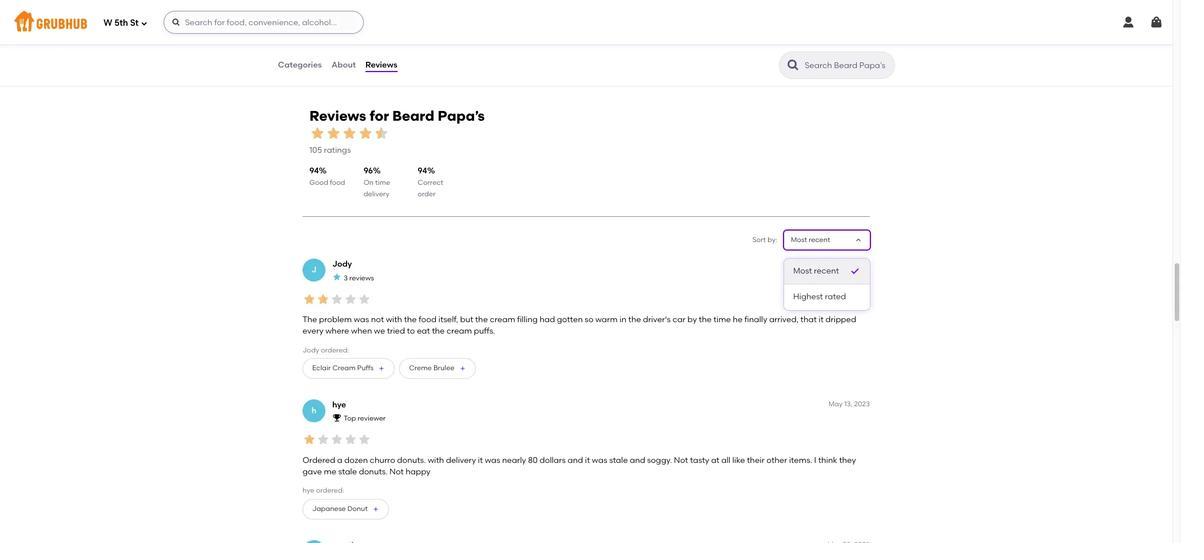 Task type: describe. For each thing, give the bounding box(es) containing it.
other
[[767, 455, 788, 465]]

h
[[312, 405, 317, 415]]

0 horizontal spatial svg image
[[141, 20, 148, 27]]

3 reviews
[[344, 274, 374, 282]]

about
[[332, 60, 356, 70]]

2023 for the problem was not with the food itself, but the cream filling had gotten so warm in the driver's car by the time he finally arrived, that it dripped every where when we tried to eat the cream puffs.
[[854, 259, 870, 267]]

1 horizontal spatial not
[[674, 455, 688, 465]]

dripped
[[826, 315, 857, 324]]

3
[[344, 274, 348, 282]]

hye ordered:
[[303, 487, 344, 495]]

itself,
[[439, 315, 458, 324]]

creme brulee
[[409, 364, 455, 372]]

had
[[540, 315, 555, 324]]

think
[[819, 455, 838, 465]]

tried
[[387, 326, 405, 336]]

to
[[407, 326, 415, 336]]

rated
[[825, 292, 846, 302]]

eat
[[417, 326, 430, 336]]

where
[[326, 326, 349, 336]]

food inside the 'the problem was not with the food itself, but the cream filling had gotten so warm in the driver's car by the time he finally arrived, that it dripped every where when we tried to eat the cream puffs.'
[[419, 315, 437, 324]]

on
[[364, 179, 374, 187]]

0 horizontal spatial not
[[390, 467, 404, 477]]

2 horizontal spatial was
[[592, 455, 608, 465]]

top reviewer
[[344, 415, 386, 423]]

main navigation navigation
[[0, 0, 1173, 45]]

most inside field
[[791, 236, 807, 244]]

soggy.
[[647, 455, 672, 465]]

about button
[[331, 45, 357, 86]]

1 horizontal spatial svg image
[[172, 18, 181, 27]]

Search Beard Papa's search field
[[804, 60, 891, 71]]

churro
[[370, 455, 395, 465]]

most recent option
[[784, 259, 870, 285]]

may
[[829, 400, 843, 408]]

w 5th st
[[104, 18, 139, 28]]

tasty
[[690, 455, 710, 465]]

warm
[[596, 315, 618, 324]]

plus icon image for creme brulee
[[459, 365, 466, 372]]

sort by:
[[753, 236, 778, 244]]

21,
[[845, 259, 853, 267]]

1 svg image from the left
[[1122, 15, 1136, 29]]

it inside the 'the problem was not with the food itself, but the cream filling had gotten so warm in the driver's car by the time he finally arrived, that it dripped every where when we tried to eat the cream puffs.'
[[819, 315, 824, 324]]

96 on time delivery
[[364, 166, 390, 198]]

for
[[370, 107, 389, 124]]

gave
[[303, 467, 322, 477]]

reviewer
[[358, 415, 386, 423]]

car
[[673, 315, 686, 324]]

driver's
[[643, 315, 671, 324]]

recent inside option
[[814, 266, 839, 276]]

the right in
[[629, 315, 641, 324]]

brulee
[[434, 364, 455, 372]]

food inside 94 good food
[[330, 179, 345, 187]]

japanese donut button
[[303, 499, 389, 519]]

like
[[733, 455, 745, 465]]

reviews for beard papa's
[[310, 107, 485, 124]]

highest rated
[[794, 292, 846, 302]]

Search for food, convenience, alcohol... search field
[[164, 11, 364, 34]]

94 for 94 good food
[[310, 166, 319, 176]]

nearly
[[502, 455, 526, 465]]

may 13, 2023
[[829, 400, 870, 408]]

94 good food
[[310, 166, 345, 187]]

good
[[310, 179, 328, 187]]

1 horizontal spatial was
[[485, 455, 500, 465]]

eclair cream puffs button
[[303, 358, 395, 379]]

jody for jody
[[332, 259, 352, 269]]

sort
[[753, 236, 766, 244]]

plus icon image for eclair cream puffs
[[378, 365, 385, 372]]

he
[[733, 315, 743, 324]]

plus icon image for japanese donut
[[372, 506, 379, 512]]

2023 for ordered a dozen churro donuts. with delivery it was nearly 80 dollars and it was stale and soggy. not tasty at all like their other items. i think they gave me stale donuts. not happy
[[854, 400, 870, 408]]

ordered a dozen churro donuts. with delivery it was nearly 80 dollars and it was stale and soggy. not tasty at all like their other items. i think they gave me stale donuts. not happy
[[303, 455, 856, 477]]

2 and from the left
[[630, 455, 646, 465]]

2 svg image from the left
[[1150, 15, 1164, 29]]

most inside option
[[794, 266, 812, 276]]

reviews button
[[365, 45, 398, 86]]

min
[[314, 10, 327, 18]]

top
[[344, 415, 356, 423]]

i
[[815, 455, 817, 465]]

ordered: for where
[[321, 346, 349, 354]]

they
[[840, 455, 856, 465]]

trophy icon image
[[332, 413, 342, 422]]



Task type: vqa. For each thing, say whether or not it's contained in the screenshot.
Japanese
yes



Task type: locate. For each thing, give the bounding box(es) containing it.
not
[[371, 315, 384, 324]]

japanese donut
[[312, 505, 368, 513]]

time right on
[[375, 179, 390, 187]]

star icon image
[[310, 125, 326, 141], [326, 125, 342, 141], [342, 125, 358, 141], [358, 125, 374, 141], [374, 125, 390, 141], [374, 125, 390, 141], [332, 273, 342, 282], [303, 292, 316, 306], [316, 292, 330, 306], [330, 292, 344, 306], [344, 292, 358, 306], [358, 292, 371, 306], [303, 433, 316, 447], [316, 433, 330, 447], [330, 433, 344, 447], [344, 433, 358, 447], [358, 433, 371, 447]]

1 vertical spatial food
[[419, 315, 437, 324]]

94 correct order
[[418, 166, 444, 198]]

1 horizontal spatial cream
[[490, 315, 515, 324]]

plus icon image
[[378, 365, 385, 372], [459, 365, 466, 372], [372, 506, 379, 512]]

0 vertical spatial donuts.
[[397, 455, 426, 465]]

1 horizontal spatial stale
[[609, 455, 628, 465]]

and
[[568, 455, 583, 465], [630, 455, 646, 465]]

jody up 3
[[332, 259, 352, 269]]

jody for jody ordered:
[[303, 346, 319, 354]]

1 vertical spatial most recent
[[794, 266, 839, 276]]

creme
[[409, 364, 432, 372]]

1 horizontal spatial time
[[714, 315, 731, 324]]

1 horizontal spatial food
[[419, 315, 437, 324]]

reviews inside button
[[366, 60, 398, 70]]

1 vertical spatial ordered:
[[316, 487, 344, 495]]

that
[[801, 315, 817, 324]]

gotten
[[557, 315, 583, 324]]

15–25 min 0.95 mi
[[294, 10, 327, 28]]

ordered: down where
[[321, 346, 349, 354]]

time inside the 'the problem was not with the food itself, but the cream filling had gotten so warm in the driver's car by the time he finally arrived, that it dripped every where when we tried to eat the cream puffs.'
[[714, 315, 731, 324]]

1 vertical spatial with
[[428, 455, 444, 465]]

donuts.
[[397, 455, 426, 465], [359, 467, 388, 477]]

by:
[[768, 236, 778, 244]]

the
[[303, 315, 317, 324]]

plus icon image inside eclair cream puffs "button"
[[378, 365, 385, 372]]

it right that at bottom
[[819, 315, 824, 324]]

0 horizontal spatial jody
[[303, 346, 319, 354]]

hye up trophy icon
[[332, 400, 346, 410]]

1 vertical spatial most
[[794, 266, 812, 276]]

all
[[722, 455, 731, 465]]

check icon image
[[850, 266, 861, 277]]

94 for 94 correct order
[[418, 166, 427, 176]]

1 vertical spatial recent
[[814, 266, 839, 276]]

ratings
[[324, 145, 351, 155]]

plus icon image inside japanese donut button
[[372, 506, 379, 512]]

1 2023 from the top
[[854, 259, 870, 267]]

94 up good
[[310, 166, 319, 176]]

1 vertical spatial jody
[[303, 346, 319, 354]]

most recent
[[791, 236, 831, 244], [794, 266, 839, 276]]

0 vertical spatial most recent
[[791, 236, 831, 244]]

search icon image
[[787, 58, 801, 72]]

puffs
[[357, 364, 374, 372]]

and left soggy.
[[630, 455, 646, 465]]

food right good
[[330, 179, 345, 187]]

when
[[351, 326, 372, 336]]

beard
[[393, 107, 435, 124]]

2 94 from the left
[[418, 166, 427, 176]]

problem
[[319, 315, 352, 324]]

0 horizontal spatial donuts.
[[359, 467, 388, 477]]

94 inside 94 correct order
[[418, 166, 427, 176]]

0 horizontal spatial food
[[330, 179, 345, 187]]

with up tried
[[386, 315, 402, 324]]

1 horizontal spatial 94
[[418, 166, 427, 176]]

94 up correct
[[418, 166, 427, 176]]

time
[[375, 179, 390, 187], [714, 315, 731, 324]]

delivery inside ordered a dozen churro donuts. with delivery it was nearly 80 dollars and it was stale and soggy. not tasty at all like their other items. i think they gave me stale donuts. not happy
[[446, 455, 476, 465]]

most recent inside option
[[794, 266, 839, 276]]

cream
[[490, 315, 515, 324], [447, 326, 472, 336]]

ordered:
[[321, 346, 349, 354], [316, 487, 344, 495]]

0 vertical spatial delivery
[[364, 190, 389, 198]]

recent inside field
[[809, 236, 831, 244]]

reviews for reviews
[[366, 60, 398, 70]]

most up highest
[[794, 266, 812, 276]]

categories button
[[278, 45, 323, 86]]

we
[[374, 326, 385, 336]]

food up eat
[[419, 315, 437, 324]]

japanese
[[312, 505, 346, 513]]

svg image
[[172, 18, 181, 27], [141, 20, 148, 27]]

svg image
[[1122, 15, 1136, 29], [1150, 15, 1164, 29]]

j
[[312, 265, 317, 275]]

items.
[[789, 455, 813, 465]]

0.95
[[294, 20, 308, 28]]

the up to
[[404, 315, 417, 324]]

1 vertical spatial time
[[714, 315, 731, 324]]

reviews
[[350, 274, 374, 282]]

most
[[791, 236, 807, 244], [794, 266, 812, 276]]

jody ordered:
[[303, 346, 349, 354]]

0 vertical spatial cream
[[490, 315, 515, 324]]

was inside the 'the problem was not with the food itself, but the cream filling had gotten so warm in the driver's car by the time he finally arrived, that it dripped every where when we tried to eat the cream puffs.'
[[354, 315, 369, 324]]

papa's
[[438, 107, 485, 124]]

filling
[[517, 315, 538, 324]]

0 vertical spatial most
[[791, 236, 807, 244]]

0 vertical spatial stale
[[609, 455, 628, 465]]

1 vertical spatial reviews
[[310, 107, 366, 124]]

delivery down on
[[364, 190, 389, 198]]

stale left soggy.
[[609, 455, 628, 465]]

hye for hye
[[332, 400, 346, 410]]

with inside ordered a dozen churro donuts. with delivery it was nearly 80 dollars and it was stale and soggy. not tasty at all like their other items. i think they gave me stale donuts. not happy
[[428, 455, 444, 465]]

0 vertical spatial jody
[[332, 259, 352, 269]]

0 horizontal spatial 94
[[310, 166, 319, 176]]

time inside "96 on time delivery"
[[375, 179, 390, 187]]

0 vertical spatial food
[[330, 179, 345, 187]]

donuts. up happy
[[397, 455, 426, 465]]

2023 right 13,
[[854, 400, 870, 408]]

food
[[330, 179, 345, 187], [419, 315, 437, 324]]

reviews right about
[[366, 60, 398, 70]]

correct
[[418, 179, 444, 187]]

94 inside 94 good food
[[310, 166, 319, 176]]

delivery inside "96 on time delivery"
[[364, 190, 389, 198]]

1 horizontal spatial with
[[428, 455, 444, 465]]

cream down but
[[447, 326, 472, 336]]

2023 right 21,
[[854, 259, 870, 267]]

1 vertical spatial delivery
[[446, 455, 476, 465]]

1 horizontal spatial delivery
[[446, 455, 476, 465]]

105
[[310, 145, 322, 155]]

caret down icon image
[[854, 235, 863, 245]]

jul 21, 2023
[[833, 259, 870, 267]]

cream up puffs.
[[490, 315, 515, 324]]

recent
[[809, 236, 831, 244], [814, 266, 839, 276]]

1 horizontal spatial hye
[[332, 400, 346, 410]]

0 vertical spatial not
[[674, 455, 688, 465]]

eclair
[[312, 364, 331, 372]]

most recent up most recent option
[[791, 236, 831, 244]]

plus icon image inside creme brulee button
[[459, 365, 466, 372]]

finally
[[745, 315, 768, 324]]

1 horizontal spatial and
[[630, 455, 646, 465]]

2 horizontal spatial it
[[819, 315, 824, 324]]

most recent up highest rated at right bottom
[[794, 266, 839, 276]]

every
[[303, 326, 324, 336]]

0 horizontal spatial delivery
[[364, 190, 389, 198]]

plus icon image right puffs
[[378, 365, 385, 372]]

0 vertical spatial hye
[[332, 400, 346, 410]]

Sort by: field
[[791, 235, 831, 245]]

the right the by
[[699, 315, 712, 324]]

hye for hye ordered:
[[303, 487, 314, 495]]

was left nearly
[[485, 455, 500, 465]]

happy
[[406, 467, 431, 477]]

0 horizontal spatial time
[[375, 179, 390, 187]]

the right eat
[[432, 326, 445, 336]]

so
[[585, 315, 594, 324]]

0 vertical spatial recent
[[809, 236, 831, 244]]

dollars
[[540, 455, 566, 465]]

in
[[620, 315, 627, 324]]

105 ratings
[[310, 145, 351, 155]]

not left tasty
[[674, 455, 688, 465]]

delivery left nearly
[[446, 455, 476, 465]]

96
[[364, 166, 373, 176]]

not
[[674, 455, 688, 465], [390, 467, 404, 477]]

me
[[324, 467, 336, 477]]

0 horizontal spatial and
[[568, 455, 583, 465]]

delivery
[[364, 190, 389, 198], [446, 455, 476, 465]]

reviews up the 'ratings' at the left top
[[310, 107, 366, 124]]

jody
[[332, 259, 352, 269], [303, 346, 319, 354]]

1 94 from the left
[[310, 166, 319, 176]]

1 vertical spatial not
[[390, 467, 404, 477]]

jody down every
[[303, 346, 319, 354]]

stale
[[609, 455, 628, 465], [338, 467, 357, 477]]

eclair cream puffs
[[312, 364, 374, 372]]

ordered
[[303, 455, 335, 465]]

0 horizontal spatial svg image
[[1122, 15, 1136, 29]]

mi
[[310, 20, 318, 28]]

0 vertical spatial reviews
[[366, 60, 398, 70]]

not down churro
[[390, 467, 404, 477]]

at
[[711, 455, 720, 465]]

was up when
[[354, 315, 369, 324]]

1 horizontal spatial donuts.
[[397, 455, 426, 465]]

it right dollars
[[585, 455, 590, 465]]

creme brulee button
[[399, 358, 476, 379]]

15–25
[[294, 10, 312, 18]]

reviews for reviews for beard papa's
[[310, 107, 366, 124]]

0 horizontal spatial hye
[[303, 487, 314, 495]]

but
[[460, 315, 473, 324]]

was right dollars
[[592, 455, 608, 465]]

a
[[337, 455, 343, 465]]

ordered: up the japanese
[[316, 487, 344, 495]]

time left he
[[714, 315, 731, 324]]

1 vertical spatial stale
[[338, 467, 357, 477]]

1 horizontal spatial it
[[585, 455, 590, 465]]

the problem was not with the food itself, but the cream filling had gotten so warm in the driver's car by the time he finally arrived, that it dripped every where when we tried to eat the cream puffs.
[[303, 315, 857, 336]]

ordered: for me
[[316, 487, 344, 495]]

0 horizontal spatial cream
[[447, 326, 472, 336]]

donuts. down churro
[[359, 467, 388, 477]]

recent left 21,
[[814, 266, 839, 276]]

0 horizontal spatial it
[[478, 455, 483, 465]]

1 vertical spatial cream
[[447, 326, 472, 336]]

1 vertical spatial donuts.
[[359, 467, 388, 477]]

jul
[[833, 259, 843, 267]]

plus icon image right donut
[[372, 506, 379, 512]]

stale down a
[[338, 467, 357, 477]]

5th
[[114, 18, 128, 28]]

w
[[104, 18, 112, 28]]

hye down gave
[[303, 487, 314, 495]]

0 horizontal spatial was
[[354, 315, 369, 324]]

0 horizontal spatial with
[[386, 315, 402, 324]]

recent up most recent option
[[809, 236, 831, 244]]

0 vertical spatial 2023
[[854, 259, 870, 267]]

and right dollars
[[568, 455, 583, 465]]

order
[[418, 190, 436, 198]]

1 and from the left
[[568, 455, 583, 465]]

1 horizontal spatial svg image
[[1150, 15, 1164, 29]]

with up happy
[[428, 455, 444, 465]]

it
[[819, 315, 824, 324], [478, 455, 483, 465], [585, 455, 590, 465]]

1 vertical spatial 2023
[[854, 400, 870, 408]]

was
[[354, 315, 369, 324], [485, 455, 500, 465], [592, 455, 608, 465]]

puffs.
[[474, 326, 495, 336]]

0 vertical spatial time
[[375, 179, 390, 187]]

highest
[[794, 292, 823, 302]]

it left nearly
[[478, 455, 483, 465]]

by
[[688, 315, 697, 324]]

with inside the 'the problem was not with the food itself, but the cream filling had gotten so warm in the driver's car by the time he finally arrived, that it dripped every where when we tried to eat the cream puffs.'
[[386, 315, 402, 324]]

0 vertical spatial ordered:
[[321, 346, 349, 354]]

1 vertical spatial hye
[[303, 487, 314, 495]]

the up puffs.
[[475, 315, 488, 324]]

1 horizontal spatial jody
[[332, 259, 352, 269]]

0 vertical spatial with
[[386, 315, 402, 324]]

94
[[310, 166, 319, 176], [418, 166, 427, 176]]

80
[[528, 455, 538, 465]]

2023
[[854, 259, 870, 267], [854, 400, 870, 408]]

2 2023 from the top
[[854, 400, 870, 408]]

their
[[747, 455, 765, 465]]

donut
[[348, 505, 368, 513]]

most right by:
[[791, 236, 807, 244]]

categories
[[278, 60, 322, 70]]

plus icon image right brulee
[[459, 365, 466, 372]]

0 horizontal spatial stale
[[338, 467, 357, 477]]



